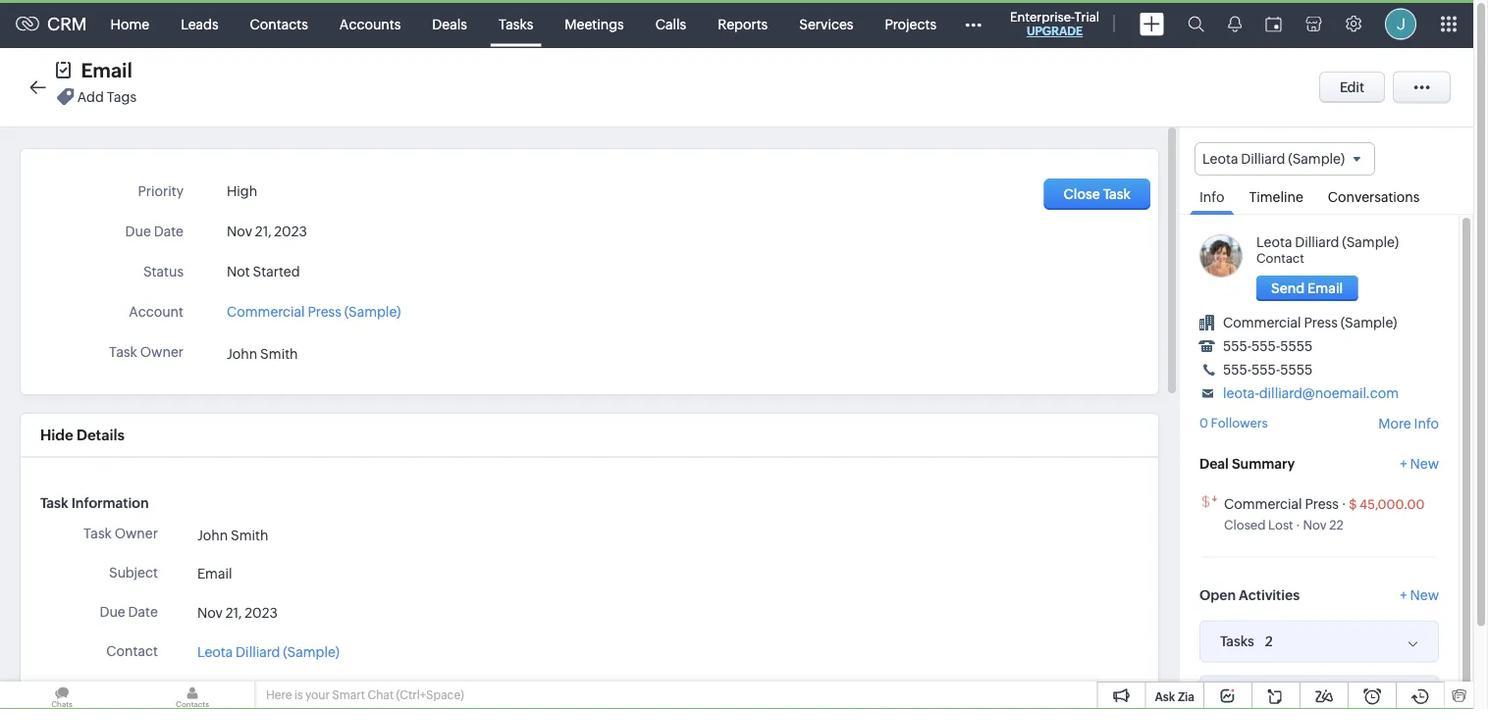 Task type: describe. For each thing, give the bounding box(es) containing it.
45,000.00
[[1360, 497, 1425, 512]]

1 vertical spatial task owner
[[83, 526, 158, 541]]

profile image
[[1385, 8, 1417, 40]]

chats image
[[0, 682, 124, 710]]

zia
[[1178, 691, 1195, 704]]

your
[[305, 689, 330, 702]]

trial
[[1075, 9, 1100, 24]]

open activities
[[1200, 588, 1300, 603]]

priority
[[138, 184, 184, 199]]

commercial press link
[[1224, 496, 1339, 512]]

enterprise-
[[1010, 9, 1075, 24]]

conversations
[[1328, 190, 1420, 205]]

lost
[[1268, 518, 1294, 533]]

tasks link
[[483, 0, 549, 48]]

high
[[227, 184, 257, 199]]

contacts image
[[131, 682, 254, 710]]

+ new link
[[1400, 456, 1439, 482]]

edit
[[1340, 80, 1365, 95]]

commercial press · $ 45,000.00 closed lost · nov 22
[[1224, 496, 1425, 533]]

upgrade
[[1027, 25, 1083, 38]]

1 horizontal spatial leota dilliard (sample) link
[[1257, 235, 1399, 251]]

1 vertical spatial nov 21, 2023
[[197, 605, 278, 621]]

details
[[77, 427, 125, 444]]

1 vertical spatial 2023
[[245, 605, 278, 621]]

reports
[[718, 16, 768, 32]]

projects
[[885, 16, 937, 32]]

hide
[[40, 427, 73, 444]]

22
[[1329, 518, 1344, 533]]

0 vertical spatial john
[[227, 346, 257, 362]]

contacts
[[250, 16, 308, 32]]

projects link
[[869, 0, 952, 48]]

1 vertical spatial date
[[128, 605, 158, 620]]

2 555-555-5555 from the top
[[1223, 362, 1313, 378]]

0 horizontal spatial 21,
[[225, 605, 242, 621]]

0
[[1200, 416, 1208, 431]]

crm link
[[16, 14, 87, 34]]

accounts
[[340, 16, 401, 32]]

1 + new from the top
[[1400, 456, 1439, 472]]

task right close
[[1103, 187, 1131, 202]]

2 new from the top
[[1410, 588, 1439, 603]]

not started
[[227, 264, 300, 280]]

conversations link
[[1318, 176, 1430, 214]]

1 horizontal spatial ·
[[1342, 496, 1346, 512]]

info link
[[1190, 176, 1234, 215]]

commercial left is
[[197, 684, 275, 699]]

Leota Dilliard (Sample) field
[[1195, 142, 1375, 176]]

2 + from the top
[[1400, 588, 1408, 603]]

task left information
[[40, 495, 68, 511]]

status
[[143, 264, 184, 280]]

is
[[294, 689, 303, 702]]

started
[[253, 264, 300, 280]]

1 horizontal spatial nov
[[227, 224, 252, 240]]

0 vertical spatial smith
[[260, 346, 298, 362]]

leota dilliard (sample) contact
[[1257, 235, 1399, 266]]

deal
[[1200, 456, 1229, 472]]

0 horizontal spatial dilliard
[[236, 644, 280, 660]]

calls
[[656, 16, 686, 32]]

more info
[[1379, 416, 1439, 431]]

smart
[[332, 689, 365, 702]]

1 horizontal spatial tasks
[[1220, 634, 1254, 650]]

summary
[[1232, 456, 1295, 472]]

contact inside leota dilliard (sample) contact
[[1257, 252, 1305, 266]]

leads link
[[165, 0, 234, 48]]

2
[[1265, 634, 1273, 650]]

activities
[[1239, 588, 1300, 603]]

not
[[227, 264, 250, 280]]

hide details
[[40, 427, 125, 444]]

leads
[[181, 16, 219, 32]]

closed
[[1224, 518, 1266, 533]]

open
[[1200, 588, 1236, 603]]

0 vertical spatial 2023
[[274, 224, 307, 240]]

2 + new from the top
[[1400, 588, 1439, 603]]

more info link
[[1379, 416, 1439, 431]]

home link
[[95, 0, 165, 48]]

0 vertical spatial due
[[125, 224, 151, 240]]

meetings link
[[549, 0, 640, 48]]

close
[[1064, 187, 1100, 202]]

0 vertical spatial task owner
[[109, 345, 184, 360]]

chat
[[368, 689, 394, 702]]

signals image
[[1228, 16, 1242, 32]]

dilliard@noemail.com
[[1259, 386, 1399, 402]]

meetings
[[565, 16, 624, 32]]

close task
[[1064, 187, 1131, 202]]

2 vertical spatial leota
[[197, 644, 233, 660]]

ask
[[1155, 691, 1175, 704]]

information
[[71, 495, 149, 511]]



Task type: vqa. For each thing, say whether or not it's contained in the screenshot.
Meetings
yes



Task type: locate. For each thing, give the bounding box(es) containing it.
deals link
[[417, 0, 483, 48]]

press
[[308, 304, 341, 320], [1304, 315, 1338, 331], [1305, 496, 1339, 512], [278, 684, 312, 699]]

0 vertical spatial 21,
[[255, 224, 271, 240]]

+
[[1400, 456, 1408, 472], [1400, 588, 1408, 603]]

commercial up leota-
[[1223, 315, 1301, 331]]

leota up contacts "image"
[[197, 644, 233, 660]]

task information
[[40, 495, 149, 511]]

2 vertical spatial nov
[[197, 605, 223, 621]]

1 555-555-5555 from the top
[[1223, 339, 1313, 355]]

nov
[[227, 224, 252, 240], [1303, 518, 1327, 533], [197, 605, 223, 621]]

new
[[1410, 456, 1439, 472], [1410, 588, 1439, 603]]

0 vertical spatial email
[[81, 59, 132, 82]]

leota-dilliard@noemail.com
[[1223, 386, 1399, 402]]

leota-
[[1223, 386, 1259, 402]]

nov 21, 2023 up not started on the top of the page
[[227, 224, 307, 240]]

555-
[[1223, 339, 1252, 355], [1252, 339, 1280, 355], [1223, 362, 1252, 378], [1252, 362, 1280, 378]]

1 vertical spatial leota
[[1257, 235, 1292, 251]]

edit button
[[1319, 72, 1385, 103]]

add
[[77, 89, 104, 104]]

dilliard
[[1241, 151, 1286, 167], [1295, 235, 1340, 251], [236, 644, 280, 660]]

2 5555 from the top
[[1280, 362, 1313, 378]]

timeline
[[1249, 190, 1304, 205]]

email right subject
[[197, 566, 232, 582]]

1 vertical spatial john smith
[[197, 528, 268, 543]]

task owner down information
[[83, 526, 158, 541]]

0 vertical spatial nov
[[227, 224, 252, 240]]

home
[[111, 16, 149, 32]]

enterprise-trial upgrade
[[1010, 9, 1100, 38]]

·
[[1342, 496, 1346, 512], [1296, 518, 1301, 533]]

1 vertical spatial 555-555-5555
[[1223, 362, 1313, 378]]

0 vertical spatial 5555
[[1280, 339, 1313, 355]]

new down 45,000.00 in the right bottom of the page
[[1410, 588, 1439, 603]]

create menu image
[[1140, 12, 1164, 36]]

1 vertical spatial new
[[1410, 588, 1439, 603]]

commercial down not started on the top of the page
[[227, 304, 305, 320]]

nov inside commercial press · $ 45,000.00 closed lost · nov 22
[[1303, 518, 1327, 533]]

due
[[125, 224, 151, 240], [100, 605, 125, 620]]

21,
[[255, 224, 271, 240], [225, 605, 242, 621]]

date down subject
[[128, 605, 158, 620]]

ask zia
[[1155, 691, 1195, 704]]

info
[[1200, 190, 1225, 205], [1414, 416, 1439, 431]]

1 vertical spatial + new
[[1400, 588, 1439, 603]]

+ down 45,000.00 in the right bottom of the page
[[1400, 588, 1408, 603]]

0 vertical spatial leota
[[1203, 151, 1238, 167]]

followers
[[1211, 416, 1268, 431]]

+ down more info
[[1400, 456, 1408, 472]]

1 new from the top
[[1410, 456, 1439, 472]]

1 vertical spatial dilliard
[[1295, 235, 1340, 251]]

(ctrl+space)
[[396, 689, 464, 702]]

due date down priority
[[125, 224, 184, 240]]

email
[[81, 59, 132, 82], [197, 566, 232, 582]]

1 vertical spatial leota dilliard (sample) link
[[197, 642, 340, 663]]

leota dilliard (sample) up timeline link
[[1203, 151, 1345, 167]]

leota inside field
[[1203, 151, 1238, 167]]

leota dilliard (sample) link down the conversations
[[1257, 235, 1399, 251]]

leota inside leota dilliard (sample) contact
[[1257, 235, 1292, 251]]

1 vertical spatial due
[[100, 605, 125, 620]]

date up status
[[154, 224, 184, 240]]

2023 up started
[[274, 224, 307, 240]]

0 horizontal spatial info
[[1200, 190, 1225, 205]]

task owner
[[109, 345, 184, 360], [83, 526, 158, 541]]

1 horizontal spatial dilliard
[[1241, 151, 1286, 167]]

0 vertical spatial nov 21, 2023
[[227, 224, 307, 240]]

leota-dilliard@noemail.com link
[[1223, 386, 1399, 402]]

add tags
[[77, 89, 137, 104]]

1 vertical spatial +
[[1400, 588, 1408, 603]]

1 vertical spatial due date
[[100, 605, 158, 620]]

0 vertical spatial dilliard
[[1241, 151, 1286, 167]]

0 vertical spatial 555-555-5555
[[1223, 339, 1313, 355]]

dilliard up here
[[236, 644, 280, 660]]

due date
[[125, 224, 184, 240], [100, 605, 158, 620]]

0 horizontal spatial leota dilliard (sample)
[[197, 644, 340, 660]]

2 vertical spatial dilliard
[[236, 644, 280, 660]]

services link
[[784, 0, 869, 48]]

0 vertical spatial ·
[[1342, 496, 1346, 512]]

accounts link
[[324, 0, 417, 48]]

email up add tags
[[81, 59, 132, 82]]

john
[[227, 346, 257, 362], [197, 528, 228, 543]]

1 horizontal spatial email
[[197, 566, 232, 582]]

leota dilliard (sample) inside field
[[1203, 151, 1345, 167]]

(sample)
[[1288, 151, 1345, 167], [1342, 235, 1399, 251], [344, 304, 401, 320], [1341, 315, 1397, 331], [283, 644, 340, 660], [315, 684, 371, 699]]

due down priority
[[125, 224, 151, 240]]

0 vertical spatial owner
[[140, 345, 184, 360]]

nov left the 22
[[1303, 518, 1327, 533]]

tags
[[107, 89, 137, 104]]

services
[[799, 16, 854, 32]]

(sample) inside leota dilliard (sample) contact
[[1342, 235, 1399, 251]]

1 + from the top
[[1400, 456, 1408, 472]]

john smith
[[227, 346, 298, 362], [197, 528, 268, 543]]

1 vertical spatial contact
[[106, 644, 158, 660]]

create menu element
[[1128, 0, 1176, 48]]

profile element
[[1373, 0, 1428, 48]]

· right lost
[[1296, 518, 1301, 533]]

1 horizontal spatial leota
[[1203, 151, 1238, 167]]

1 vertical spatial 5555
[[1280, 362, 1313, 378]]

0 vertical spatial new
[[1410, 456, 1439, 472]]

leota dilliard (sample) up here
[[197, 644, 340, 660]]

due down subject
[[100, 605, 125, 620]]

0 vertical spatial contact
[[1257, 252, 1305, 266]]

task owner down status
[[109, 345, 184, 360]]

search image
[[1188, 16, 1205, 32]]

$
[[1349, 497, 1357, 512]]

1 vertical spatial account
[[103, 683, 158, 699]]

task
[[1103, 187, 1131, 202], [109, 345, 137, 360], [40, 495, 68, 511], [83, 526, 112, 541]]

0 horizontal spatial nov
[[197, 605, 223, 621]]

0 horizontal spatial email
[[81, 59, 132, 82]]

0 vertical spatial leota dilliard (sample)
[[1203, 151, 1345, 167]]

+ new down more info "link"
[[1400, 456, 1439, 472]]

1 horizontal spatial info
[[1414, 416, 1439, 431]]

0 horizontal spatial contact
[[106, 644, 158, 660]]

0 vertical spatial leota dilliard (sample) link
[[1257, 235, 1399, 251]]

date
[[154, 224, 184, 240], [128, 605, 158, 620]]

1 vertical spatial email
[[197, 566, 232, 582]]

+ new
[[1400, 456, 1439, 472], [1400, 588, 1439, 603]]

21, up not started on the top of the page
[[255, 224, 271, 240]]

contacts link
[[234, 0, 324, 48]]

0 horizontal spatial leota dilliard (sample) link
[[197, 642, 340, 663]]

2 horizontal spatial nov
[[1303, 518, 1327, 533]]

owner
[[140, 345, 184, 360], [115, 526, 158, 541]]

0 vertical spatial + new
[[1400, 456, 1439, 472]]

new down more info "link"
[[1410, 456, 1439, 472]]

contact up contacts "image"
[[106, 644, 158, 660]]

crm
[[47, 14, 87, 34]]

deals
[[432, 16, 467, 32]]

0 vertical spatial due date
[[125, 224, 184, 240]]

leota down timeline
[[1257, 235, 1292, 251]]

calendar image
[[1265, 16, 1282, 32]]

nov up 'not'
[[227, 224, 252, 240]]

(sample) inside field
[[1288, 151, 1345, 167]]

· left "$"
[[1342, 496, 1346, 512]]

commercial press (sample) link
[[227, 298, 401, 320], [1223, 315, 1397, 331], [197, 681, 371, 702]]

nov 21, 2023 up here
[[197, 605, 278, 621]]

leota up info link
[[1203, 151, 1238, 167]]

task down task information
[[83, 526, 112, 541]]

tasks right "deals"
[[499, 16, 533, 32]]

hide details link
[[40, 427, 125, 444]]

task up the details
[[109, 345, 137, 360]]

0 horizontal spatial leota
[[197, 644, 233, 660]]

0 vertical spatial account
[[129, 304, 184, 320]]

subject
[[109, 565, 158, 581]]

0 vertical spatial info
[[1200, 190, 1225, 205]]

21, up contacts "image"
[[225, 605, 242, 621]]

due date down subject
[[100, 605, 158, 620]]

2 horizontal spatial dilliard
[[1295, 235, 1340, 251]]

1 vertical spatial info
[[1414, 416, 1439, 431]]

calls link
[[640, 0, 702, 48]]

press inside commercial press · $ 45,000.00 closed lost · nov 22
[[1305, 496, 1339, 512]]

5555
[[1280, 339, 1313, 355], [1280, 362, 1313, 378]]

smith
[[260, 346, 298, 362], [231, 528, 268, 543]]

dilliard down timeline
[[1295, 235, 1340, 251]]

search element
[[1176, 0, 1216, 48]]

1 vertical spatial john
[[197, 528, 228, 543]]

0 horizontal spatial ·
[[1296, 518, 1301, 533]]

dilliard inside leota dilliard (sample) contact
[[1295, 235, 1340, 251]]

None button
[[1257, 276, 1358, 302]]

0 horizontal spatial tasks
[[499, 16, 533, 32]]

commercial up lost
[[1224, 496, 1302, 512]]

1 5555 from the top
[[1280, 339, 1313, 355]]

signals element
[[1216, 0, 1254, 48]]

owner down status
[[140, 345, 184, 360]]

here is your smart chat (ctrl+space)
[[266, 689, 464, 702]]

0 vertical spatial +
[[1400, 456, 1408, 472]]

+ new down 45,000.00 in the right bottom of the page
[[1400, 588, 1439, 603]]

1 vertical spatial nov
[[1303, 518, 1327, 533]]

contact
[[1257, 252, 1305, 266], [106, 644, 158, 660]]

new inside + new link
[[1410, 456, 1439, 472]]

tasks
[[499, 16, 533, 32], [1220, 634, 1254, 650]]

1 horizontal spatial 21,
[[255, 224, 271, 240]]

dilliard up timeline link
[[1241, 151, 1286, 167]]

nov up contacts "image"
[[197, 605, 223, 621]]

commercial
[[227, 304, 305, 320], [1223, 315, 1301, 331], [1224, 496, 1302, 512], [197, 684, 275, 699]]

here
[[266, 689, 292, 702]]

owner up subject
[[115, 526, 158, 541]]

1 horizontal spatial leota dilliard (sample)
[[1203, 151, 1345, 167]]

0 vertical spatial date
[[154, 224, 184, 240]]

1 vertical spatial tasks
[[1220, 634, 1254, 650]]

info right more
[[1414, 416, 1439, 431]]

tasks left '2' at right bottom
[[1220, 634, 1254, 650]]

contact down timeline
[[1257, 252, 1305, 266]]

1 vertical spatial owner
[[115, 526, 158, 541]]

2023 up here
[[245, 605, 278, 621]]

1 vertical spatial ·
[[1296, 518, 1301, 533]]

leota dilliard (sample) link up here
[[197, 642, 340, 663]]

leota dilliard (sample) link
[[1257, 235, 1399, 251], [197, 642, 340, 663]]

1 vertical spatial leota dilliard (sample)
[[197, 644, 340, 660]]

nov 21, 2023
[[227, 224, 307, 240], [197, 605, 278, 621]]

timeline link
[[1239, 176, 1313, 214]]

1 vertical spatial 21,
[[225, 605, 242, 621]]

info left timeline
[[1200, 190, 1225, 205]]

dilliard inside field
[[1241, 151, 1286, 167]]

close task link
[[1044, 179, 1151, 210]]

more
[[1379, 416, 1411, 431]]

deal summary
[[1200, 456, 1295, 472]]

2 horizontal spatial leota
[[1257, 235, 1292, 251]]

0 vertical spatial john smith
[[227, 346, 298, 362]]

1 horizontal spatial contact
[[1257, 252, 1305, 266]]

0 followers
[[1200, 416, 1268, 431]]

1 vertical spatial smith
[[231, 528, 268, 543]]

commercial inside commercial press · $ 45,000.00 closed lost · nov 22
[[1224, 496, 1302, 512]]

reports link
[[702, 0, 784, 48]]

Other Modules field
[[952, 8, 995, 40]]

0 vertical spatial tasks
[[499, 16, 533, 32]]



